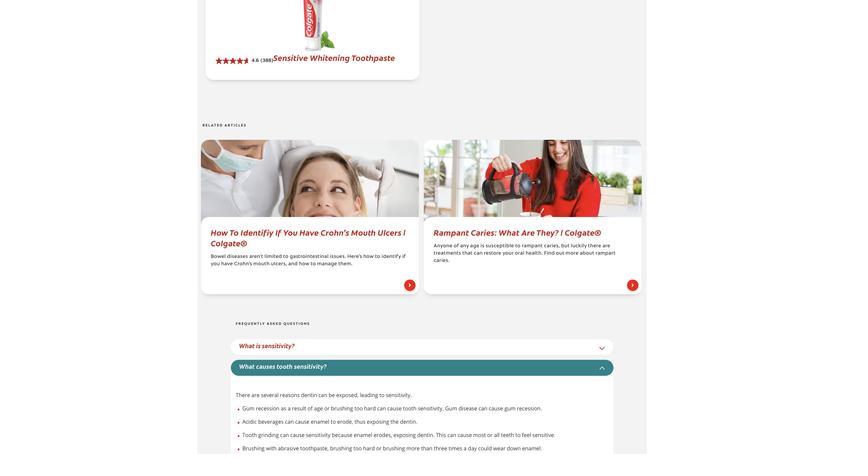 Task type: locate. For each thing, give the bounding box(es) containing it.
2 gum from the left
[[446, 405, 458, 412]]

gum up "acidic"
[[243, 405, 255, 412]]

limited
[[265, 255, 282, 260]]

0 vertical spatial more
[[566, 251, 579, 256]]

more down the "but"
[[566, 251, 579, 256]]

age down there are several reasons dentin can be exposed, leading to sensitivity.
[[314, 405, 323, 412]]

cause
[[388, 405, 402, 412], [489, 405, 504, 412], [295, 418, 310, 425], [291, 431, 305, 439], [458, 431, 472, 439]]

any
[[461, 244, 469, 249]]

mouth
[[254, 262, 270, 267]]

1 horizontal spatial more
[[566, 251, 579, 256]]

1 gum from the left
[[243, 405, 255, 412]]

thus
[[355, 418, 366, 425]]

manage
[[317, 262, 337, 267]]

1 horizontal spatial exposing
[[394, 431, 416, 439]]

leading
[[360, 392, 378, 399]]

colgate® up diseases
[[211, 238, 247, 249]]

1 horizontal spatial enamel
[[354, 431, 373, 439]]

a left day
[[464, 445, 467, 452]]

| right ulcers
[[404, 227, 406, 238]]

crohn's
[[234, 262, 252, 267]]

0 horizontal spatial colgate®
[[211, 238, 247, 249]]

0 vertical spatial dentin.
[[400, 418, 418, 425]]

1 vertical spatial exposing
[[394, 431, 416, 439]]

0 horizontal spatial of
[[308, 405, 313, 412]]

1 horizontal spatial sensitivity.
[[418, 405, 444, 412]]

here's
[[348, 255, 362, 260]]

enamel.
[[523, 445, 543, 452]]

to left identify
[[375, 255, 381, 260]]

rampant
[[434, 227, 470, 238]]

more left than at the bottom of page
[[407, 445, 420, 452]]

0 vertical spatial exposing
[[367, 418, 390, 425]]

0 horizontal spatial a
[[288, 405, 291, 412]]

how down gastrointestinal
[[299, 262, 310, 267]]

more
[[566, 251, 579, 256], [407, 445, 420, 452]]

2 vertical spatial or
[[377, 445, 382, 452]]

your
[[503, 251, 514, 256]]

or
[[325, 405, 330, 412], [488, 431, 493, 439], [377, 445, 382, 452]]

or for can
[[325, 405, 330, 412]]

gastrointestinal
[[290, 255, 329, 260]]

0 horizontal spatial enamel
[[311, 418, 330, 425]]

restore
[[484, 251, 502, 256]]

age
[[471, 244, 480, 249], [314, 405, 323, 412]]

0 horizontal spatial age
[[314, 405, 323, 412]]

is up restore
[[481, 244, 485, 249]]

0 horizontal spatial how
[[299, 262, 310, 267]]

brushing down tooth grinding can cause sensitivity because enamel erodes, exposing dentin. this can cause most or all teeth to feel sensitive.
[[383, 445, 405, 452]]

0 vertical spatial are
[[603, 244, 611, 249]]

reasons
[[280, 392, 300, 399]]

0 vertical spatial tooth
[[277, 362, 293, 371]]

dentin. right the the
[[400, 418, 418, 425]]

identifiy
[[241, 227, 274, 238]]

2 | from the left
[[561, 227, 564, 238]]

0 vertical spatial age
[[471, 244, 480, 249]]

cause up the the
[[388, 405, 402, 412]]

1 vertical spatial age
[[314, 405, 323, 412]]

can down as
[[285, 418, 294, 425]]

0 vertical spatial too
[[355, 405, 363, 412]]

toothpaste
[[352, 52, 395, 63]]

them.
[[339, 262, 353, 267]]

colgate® up luckily
[[565, 227, 602, 238]]

are
[[522, 227, 535, 238]]

brushing up erode,
[[331, 405, 353, 412]]

they?
[[537, 227, 559, 238]]

what down the frequently
[[239, 342, 255, 350]]

than
[[422, 445, 433, 452]]

exposing
[[367, 418, 390, 425], [394, 431, 416, 439]]

can
[[474, 251, 483, 256], [319, 392, 328, 399], [378, 405, 386, 412], [479, 405, 488, 412], [285, 418, 294, 425], [280, 431, 289, 439], [448, 431, 457, 439]]

0 horizontal spatial sensitivity.
[[386, 392, 412, 399]]

to right 'leading'
[[380, 392, 385, 399]]

1 vertical spatial hard
[[364, 445, 375, 452]]

0 vertical spatial how
[[364, 255, 374, 260]]

0 vertical spatial sensitivity?
[[262, 342, 295, 350]]

luckily
[[571, 244, 587, 249]]

rampart
[[596, 251, 616, 256]]

cause left most
[[458, 431, 472, 439]]

1 horizontal spatial tooth
[[403, 405, 417, 412]]

to left feel
[[516, 431, 521, 439]]

0 vertical spatial of
[[454, 244, 459, 249]]

is up causes
[[256, 342, 261, 350]]

tooth up tooth grinding can cause sensitivity because enamel erodes, exposing dentin. this can cause most or all teeth to feel sensitive.
[[403, 405, 417, 412]]

1 vertical spatial how
[[299, 262, 310, 267]]

0 horizontal spatial is
[[256, 342, 261, 350]]

down
[[507, 445, 521, 452]]

a right as
[[288, 405, 291, 412]]

0 vertical spatial is
[[481, 244, 485, 249]]

1 vertical spatial too
[[354, 445, 362, 452]]

0 horizontal spatial exposing
[[367, 418, 390, 425]]

how to identifiy if you have crohn's mouth ulcers | colgate®
[[211, 227, 406, 249]]

too up thus
[[355, 405, 363, 412]]

1 horizontal spatial colgate®
[[565, 227, 602, 238]]

0 vertical spatial what
[[499, 227, 520, 238]]

dentin. up than at the bottom of page
[[418, 431, 435, 439]]

1 vertical spatial is
[[256, 342, 261, 350]]

susceptible
[[486, 244, 515, 249]]

1 horizontal spatial of
[[454, 244, 459, 249]]

gum
[[505, 405, 516, 412]]

1 horizontal spatial age
[[471, 244, 480, 249]]

exposed,
[[337, 392, 359, 399]]

2 vertical spatial what
[[239, 362, 255, 371]]

0 horizontal spatial |
[[404, 227, 406, 238]]

0 vertical spatial enamel
[[311, 418, 330, 425]]

or down erodes,
[[377, 445, 382, 452]]

1 horizontal spatial |
[[561, 227, 564, 238]]

issues.
[[330, 255, 346, 260]]

| right they?
[[561, 227, 564, 238]]

sensitivity. up this
[[418, 405, 444, 412]]

grinding
[[259, 431, 279, 439]]

about
[[580, 251, 595, 256]]

sensitivity.
[[386, 392, 412, 399], [418, 405, 444, 412]]

1 vertical spatial tooth
[[403, 405, 417, 412]]

0 vertical spatial or
[[325, 405, 330, 412]]

0 vertical spatial a
[[288, 405, 291, 412]]

hard down erodes,
[[364, 445, 375, 452]]

tooth right causes
[[277, 362, 293, 371]]

can up abrasive
[[280, 431, 289, 439]]

wear
[[494, 445, 506, 452]]

sensitivity. up gum recession as a result of age or brushing too hard can cause tooth sensitivity. gum disease can cause gum recession.
[[386, 392, 412, 399]]

to up the 'oral'
[[516, 244, 521, 249]]

can right that
[[474, 251, 483, 256]]

dentin
[[301, 392, 317, 399]]

are right there in the bottom of the page
[[252, 392, 260, 399]]

1 horizontal spatial are
[[603, 244, 611, 249]]

too down thus
[[354, 445, 362, 452]]

brushing
[[331, 405, 353, 412], [330, 445, 352, 452], [383, 445, 405, 452]]

exposing for erodes,
[[394, 431, 416, 439]]

rampant
[[522, 244, 543, 249]]

1 horizontal spatial is
[[481, 244, 485, 249]]

gum left disease
[[446, 405, 458, 412]]

or up acidic beverages can cause enamel to erode, thus exposing the dentin.
[[325, 405, 330, 412]]

hard down 'leading'
[[365, 405, 376, 412]]

are up rampart
[[603, 244, 611, 249]]

of right result
[[308, 405, 313, 412]]

tooth grinding can cause sensitivity because enamel erodes, exposing dentin. this can cause most or all teeth to feel sensitive.
[[243, 431, 556, 439]]

too
[[355, 405, 363, 412], [354, 445, 362, 452]]

enamel up sensitivity at the bottom of the page
[[311, 418, 330, 425]]

what causes tooth sensitivity? button
[[239, 362, 327, 371]]

sensitivity? up 'what causes tooth sensitivity?'
[[262, 342, 295, 350]]

tooth
[[277, 362, 293, 371], [403, 405, 417, 412]]

exposing down the the
[[394, 431, 416, 439]]

or left all
[[488, 431, 493, 439]]

1 vertical spatial sensitivity.
[[418, 405, 444, 412]]

dentin.
[[400, 418, 418, 425], [418, 431, 435, 439]]

can inside 'anyone of any age is susceptible to rampant caries, but luckily there are treatments that can restore your oral health. find out more about rampart caries.'
[[474, 251, 483, 256]]

1 vertical spatial what
[[239, 342, 255, 350]]

sensitivity? up dentin
[[294, 362, 327, 371]]

what left causes
[[239, 362, 255, 371]]

that
[[463, 251, 473, 256]]

0 horizontal spatial gum
[[243, 405, 255, 412]]

0 horizontal spatial or
[[325, 405, 330, 412]]

1 | from the left
[[404, 227, 406, 238]]

0 horizontal spatial more
[[407, 445, 420, 452]]

beverages
[[258, 418, 284, 425]]

1 vertical spatial a
[[464, 445, 467, 452]]

with
[[266, 445, 277, 452]]

frequently
[[236, 322, 266, 326]]

of left any
[[454, 244, 459, 249]]

diseases
[[227, 255, 248, 260]]

1 horizontal spatial gum
[[446, 405, 458, 412]]

| inside how to identifiy if you have crohn's mouth ulcers | colgate®
[[404, 227, 406, 238]]

age right any
[[471, 244, 480, 249]]

|
[[404, 227, 406, 238], [561, 227, 564, 238]]

related
[[203, 124, 223, 127]]

or for three
[[377, 445, 382, 452]]

1 vertical spatial dentin.
[[418, 431, 435, 439]]

brushing with abrasive toothpaste, brushing too hard or brushing more than three times a day could wear down enamel.
[[243, 445, 543, 452]]

hard
[[365, 405, 376, 412], [364, 445, 375, 452]]

1 vertical spatial of
[[308, 405, 313, 412]]

to up ulcers,
[[283, 255, 289, 260]]

what up susceptible
[[499, 227, 520, 238]]

three
[[434, 445, 448, 452]]

is
[[481, 244, 485, 249], [256, 342, 261, 350]]

is inside 'anyone of any age is susceptible to rampant caries, but luckily there are treatments that can restore your oral health. find out more about rampart caries.'
[[481, 244, 485, 249]]

1 horizontal spatial how
[[364, 255, 374, 260]]

enamel down thus
[[354, 431, 373, 439]]

4.6
[[252, 59, 259, 63]]

exposing up erodes,
[[367, 418, 390, 425]]

to inside 'anyone of any age is susceptible to rampant caries, but luckily there are treatments that can restore your oral health. find out more about rampart caries.'
[[516, 244, 521, 249]]

1 horizontal spatial or
[[377, 445, 382, 452]]

be
[[329, 392, 335, 399]]

1 vertical spatial or
[[488, 431, 493, 439]]

0 horizontal spatial are
[[252, 392, 260, 399]]

how right here's
[[364, 255, 374, 260]]

0 vertical spatial hard
[[365, 405, 376, 412]]



Task type: vqa. For each thing, say whether or not it's contained in the screenshot.
PEROXIDE,
no



Task type: describe. For each thing, give the bounding box(es) containing it.
brushing
[[243, 445, 265, 452]]

ulcers
[[378, 227, 402, 238]]

age inside 'anyone of any age is susceptible to rampant caries, but luckily there are treatments that can restore your oral health. find out more about rampart caries.'
[[471, 244, 480, 249]]

what for what causes tooth sensitivity?
[[239, 362, 255, 371]]

causes
[[256, 362, 276, 371]]

if
[[276, 227, 282, 238]]

can right disease
[[479, 405, 488, 412]]

because
[[332, 431, 353, 439]]

colgate® inside how to identifiy if you have crohn's mouth ulcers | colgate®
[[211, 238, 247, 249]]

to left erode,
[[331, 418, 336, 425]]

to down gastrointestinal
[[311, 262, 316, 267]]

1 horizontal spatial a
[[464, 445, 467, 452]]

how
[[211, 227, 228, 238]]

could
[[479, 445, 492, 452]]

1 vertical spatial are
[[252, 392, 260, 399]]

sensitive.
[[533, 431, 556, 439]]

caries,
[[545, 244, 560, 249]]

most
[[474, 431, 486, 439]]

the
[[391, 418, 399, 425]]

treatments
[[434, 251, 462, 256]]

mouth
[[352, 227, 376, 238]]

if
[[403, 255, 406, 260]]

there
[[589, 244, 602, 249]]

cause down result
[[295, 418, 310, 425]]

questions
[[284, 322, 310, 326]]

of inside 'anyone of any age is susceptible to rampant caries, but luckily there are treatments that can restore your oral health. find out more about rampart caries.'
[[454, 244, 459, 249]]

abrasive
[[278, 445, 299, 452]]

toothpaste,
[[301, 445, 329, 452]]

can left 'be' on the bottom left of page
[[319, 392, 328, 399]]

erode,
[[338, 418, 353, 425]]

what is sensitivity? button
[[239, 342, 295, 350]]

sensitive
[[274, 52, 308, 63]]

several
[[261, 392, 279, 399]]

frequently asked questions
[[236, 322, 310, 326]]

health.
[[526, 251, 543, 256]]

brushing down because
[[330, 445, 352, 452]]

1 vertical spatial more
[[407, 445, 420, 452]]

teeth
[[502, 431, 515, 439]]

bowel diseases aren't limited to gastrointestinal issues. here's how to identify if you have crohn's mouth ulcers, and how to manage them.
[[211, 255, 406, 267]]

what causes tooth sensitivity?
[[239, 362, 327, 371]]

all
[[495, 431, 500, 439]]

are inside 'anyone of any age is susceptible to rampant caries, but luckily there are treatments that can restore your oral health. find out more about rampart caries.'
[[603, 244, 611, 249]]

(388)
[[261, 59, 274, 63]]

rampant caries: what are they? | colgate®
[[434, 227, 602, 238]]

0 horizontal spatial tooth
[[277, 362, 293, 371]]

sensitive whitening toothpaste
[[274, 52, 395, 63]]

caries:
[[471, 227, 497, 238]]

but
[[562, 244, 570, 249]]

bowel
[[211, 255, 226, 260]]

anyone
[[434, 244, 453, 249]]

there are several reasons dentin can be exposed, leading to sensitivity.
[[236, 392, 412, 399]]

ulcers,
[[271, 262, 287, 267]]

4.6 (388)
[[252, 59, 274, 63]]

oral
[[515, 251, 525, 256]]

cause up abrasive
[[291, 431, 305, 439]]

brushing for hard
[[383, 445, 405, 452]]

1 vertical spatial sensitivity?
[[294, 362, 327, 371]]

find
[[545, 251, 555, 256]]

feel
[[522, 431, 532, 439]]

as
[[281, 405, 287, 412]]

more inside 'anyone of any age is susceptible to rampant caries, but luckily there are treatments that can restore your oral health. find out more about rampart caries.'
[[566, 251, 579, 256]]

anyone of any age is susceptible to rampant caries, but luckily there are treatments that can restore your oral health. find out more about rampart caries.
[[434, 244, 616, 264]]

recession
[[256, 405, 280, 412]]

recession.
[[517, 405, 542, 412]]

acidic beverages can cause enamel to erode, thus exposing the dentin.
[[243, 418, 418, 425]]

what for what is sensitivity?
[[239, 342, 255, 350]]

2 horizontal spatial or
[[488, 431, 493, 439]]

out
[[557, 251, 565, 256]]

1 vertical spatial enamel
[[354, 431, 373, 439]]

aren't
[[249, 255, 264, 260]]

times
[[449, 445, 463, 452]]

cause left gum
[[489, 405, 504, 412]]

tooth
[[243, 431, 257, 439]]

you
[[211, 262, 220, 267]]

you
[[284, 227, 298, 238]]

have
[[300, 227, 319, 238]]

disease
[[459, 405, 478, 412]]

can down 'leading'
[[378, 405, 386, 412]]

what is sensitivity?
[[239, 342, 295, 350]]

articles
[[225, 124, 247, 127]]

can right this
[[448, 431, 457, 439]]

whitening
[[310, 52, 350, 63]]

0 vertical spatial sensitivity.
[[386, 392, 412, 399]]

exposing for thus
[[367, 418, 390, 425]]

brushing for age
[[331, 405, 353, 412]]

and
[[289, 262, 298, 267]]

asked
[[267, 322, 282, 326]]

day
[[468, 445, 477, 452]]

sensitivity
[[306, 431, 331, 439]]

related articles
[[203, 124, 247, 127]]

erodes,
[[374, 431, 392, 439]]

there
[[236, 392, 250, 399]]

to
[[230, 227, 239, 238]]

this
[[436, 431, 447, 439]]

acidic
[[243, 418, 257, 425]]



